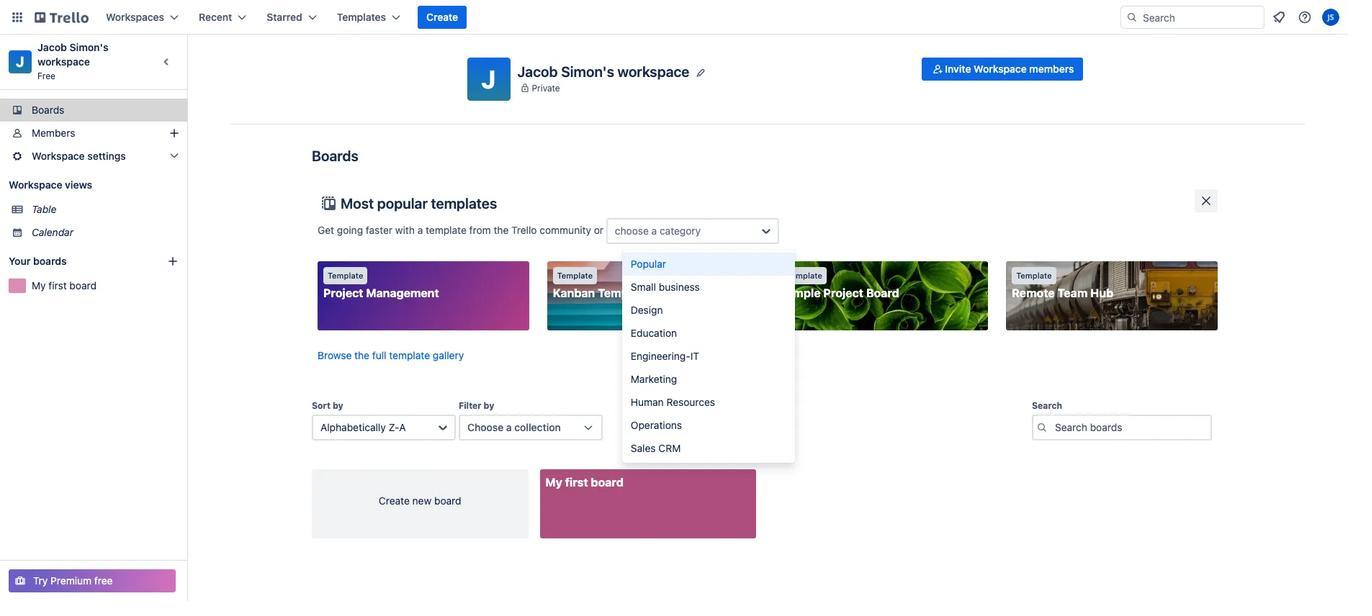 Task type: locate. For each thing, give the bounding box(es) containing it.
j
[[16, 53, 24, 70], [481, 64, 496, 94]]

1 horizontal spatial my first board link
[[540, 470, 756, 539]]

workspace right invite
[[974, 63, 1027, 75]]

simon's for jacob simon's workspace
[[561, 63, 614, 80]]

sm image
[[931, 62, 945, 76]]

free
[[37, 71, 55, 81]]

sales crm
[[631, 442, 681, 454]]

template up remote
[[1016, 271, 1052, 280]]

invite workspace members
[[945, 63, 1074, 75]]

a right the choose
[[506, 421, 512, 434]]

table link
[[32, 202, 179, 217]]

template right full
[[389, 349, 430, 362]]

j left jacob simon's workspace free
[[16, 53, 24, 70]]

workspace inside jacob simon's workspace free
[[37, 55, 90, 68]]

0 vertical spatial my first board
[[32, 279, 97, 292]]

template down templates
[[426, 224, 467, 236]]

1 horizontal spatial project
[[824, 287, 864, 300]]

0 horizontal spatial by
[[333, 400, 343, 411]]

premium
[[51, 575, 92, 587]]

template simple project board
[[782, 271, 899, 300]]

a inside button
[[506, 421, 512, 434]]

1 vertical spatial the
[[354, 349, 369, 362]]

my first board link
[[32, 279, 179, 293], [540, 470, 756, 539]]

primary element
[[0, 0, 1348, 35]]

1 vertical spatial boards
[[312, 148, 359, 164]]

template kanban template
[[553, 271, 650, 300]]

my first board link down the sales
[[540, 470, 756, 539]]

0 vertical spatial workspace
[[974, 63, 1027, 75]]

workspace down "primary" element
[[618, 63, 690, 80]]

boards
[[32, 104, 64, 116], [312, 148, 359, 164]]

most popular templates
[[341, 195, 497, 212]]

the
[[494, 224, 509, 236], [354, 349, 369, 362]]

1 horizontal spatial boards
[[312, 148, 359, 164]]

0 vertical spatial first
[[48, 279, 67, 292]]

template inside template remote team hub
[[1016, 271, 1052, 280]]

a right choose at the left of page
[[652, 225, 657, 237]]

1 horizontal spatial a
[[506, 421, 512, 434]]

0 vertical spatial simon's
[[69, 41, 108, 53]]

2 project from the left
[[824, 287, 864, 300]]

template up kanban
[[557, 271, 593, 280]]

my down 'collection'
[[546, 476, 562, 489]]

j link
[[9, 50, 32, 73]]

1 by from the left
[[333, 400, 343, 411]]

create
[[426, 11, 458, 23], [379, 495, 410, 507]]

by
[[333, 400, 343, 411], [484, 400, 494, 411]]

j left private
[[481, 64, 496, 94]]

template inside "template simple project board"
[[787, 271, 822, 280]]

0 horizontal spatial board
[[69, 279, 97, 292]]

workspace up table
[[9, 179, 62, 191]]

project left board
[[824, 287, 864, 300]]

template down going
[[328, 271, 363, 280]]

jacob simon (jacobsimon16) image
[[1322, 9, 1340, 26]]

choose
[[615, 225, 649, 237]]

invite
[[945, 63, 971, 75]]

create button
[[418, 6, 467, 29]]

0 horizontal spatial workspace
[[37, 55, 90, 68]]

1 horizontal spatial workspace
[[618, 63, 690, 80]]

1 horizontal spatial jacob
[[517, 63, 558, 80]]

project
[[323, 287, 363, 300], [824, 287, 864, 300]]

a
[[418, 224, 423, 236], [652, 225, 657, 237], [506, 421, 512, 434]]

1 vertical spatial simon's
[[561, 63, 614, 80]]

0 horizontal spatial my first board link
[[32, 279, 179, 293]]

simon's inside jacob simon's workspace free
[[69, 41, 108, 53]]

by right sort
[[333, 400, 343, 411]]

1 horizontal spatial by
[[484, 400, 494, 411]]

workspace inside popup button
[[32, 150, 85, 162]]

Search field
[[1138, 6, 1264, 28]]

1 horizontal spatial the
[[494, 224, 509, 236]]

1 horizontal spatial simon's
[[561, 63, 614, 80]]

0 vertical spatial template
[[426, 224, 467, 236]]

1 vertical spatial workspace
[[32, 150, 85, 162]]

0 vertical spatial my
[[32, 279, 46, 292]]

jacob inside jacob simon's workspace free
[[37, 41, 67, 53]]

a for choose a collection
[[506, 421, 512, 434]]

browse the full template gallery
[[318, 349, 464, 362]]

1 horizontal spatial my
[[546, 476, 562, 489]]

browse
[[318, 349, 352, 362]]

human resources
[[631, 396, 715, 408]]

0 vertical spatial jacob
[[37, 41, 67, 53]]

project inside "template simple project board"
[[824, 287, 864, 300]]

workspace down members
[[32, 150, 85, 162]]

template for kanban
[[557, 271, 593, 280]]

jacob up free
[[37, 41, 67, 53]]

alphabetically z-a
[[320, 421, 406, 434]]

first
[[48, 279, 67, 292], [565, 476, 588, 489]]

1 horizontal spatial board
[[434, 495, 461, 507]]

my first board link down your boards with 1 items element
[[32, 279, 179, 293]]

0 vertical spatial create
[[426, 11, 458, 23]]

the right from
[[494, 224, 509, 236]]

with
[[395, 224, 415, 236]]

first down choose a collection button
[[565, 476, 588, 489]]

a right with
[[418, 224, 423, 236]]

2 vertical spatial workspace
[[9, 179, 62, 191]]

template up simple
[[787, 271, 822, 280]]

1 horizontal spatial create
[[426, 11, 458, 23]]

popular
[[377, 195, 428, 212]]

a for choose a category
[[652, 225, 657, 237]]

search image
[[1126, 12, 1138, 23]]

jacob for jacob simon's workspace
[[517, 63, 558, 80]]

0 horizontal spatial first
[[48, 279, 67, 292]]

the left full
[[354, 349, 369, 362]]

2 horizontal spatial a
[[652, 225, 657, 237]]

2 by from the left
[[484, 400, 494, 411]]

1 horizontal spatial my first board
[[546, 476, 624, 489]]

0 horizontal spatial jacob
[[37, 41, 67, 53]]

1 vertical spatial first
[[565, 476, 588, 489]]

board
[[69, 279, 97, 292], [591, 476, 624, 489], [434, 495, 461, 507]]

by right filter
[[484, 400, 494, 411]]

0 horizontal spatial create
[[379, 495, 410, 507]]

jacob up private
[[517, 63, 558, 80]]

template inside the template project management
[[328, 271, 363, 280]]

project left the management
[[323, 287, 363, 300]]

private
[[532, 82, 560, 93]]

operations
[[631, 419, 682, 431]]

1 vertical spatial create
[[379, 495, 410, 507]]

settings
[[87, 150, 126, 162]]

workspace settings
[[32, 150, 126, 162]]

0 horizontal spatial project
[[323, 287, 363, 300]]

my first board
[[32, 279, 97, 292], [546, 476, 624, 489]]

from
[[469, 224, 491, 236]]

first down boards
[[48, 279, 67, 292]]

trello
[[511, 224, 537, 236]]

members
[[1029, 63, 1074, 75]]

starred
[[267, 11, 302, 23]]

template
[[328, 271, 363, 280], [557, 271, 593, 280], [787, 271, 822, 280], [1016, 271, 1052, 280], [598, 287, 650, 300]]

workspaces button
[[97, 6, 187, 29]]

your boards with 1 items element
[[9, 253, 145, 270]]

create new board
[[379, 495, 461, 507]]

0 horizontal spatial my first board
[[32, 279, 97, 292]]

1 vertical spatial board
[[591, 476, 624, 489]]

jacob for jacob simon's workspace free
[[37, 41, 67, 53]]

0 vertical spatial boards
[[32, 104, 64, 116]]

recent
[[199, 11, 232, 23]]

business
[[659, 281, 700, 293]]

create inside button
[[426, 11, 458, 23]]

0 horizontal spatial simon's
[[69, 41, 108, 53]]

my
[[32, 279, 46, 292], [546, 476, 562, 489]]

workspace up free
[[37, 55, 90, 68]]

1 project from the left
[[323, 287, 363, 300]]

choose a collection button
[[459, 415, 603, 441]]

j inside button
[[481, 64, 496, 94]]

simon's
[[69, 41, 108, 53], [561, 63, 614, 80]]

my down your boards
[[32, 279, 46, 292]]

1 vertical spatial my first board
[[546, 476, 624, 489]]

1 horizontal spatial j
[[481, 64, 496, 94]]

boards up most on the left
[[312, 148, 359, 164]]

1 vertical spatial jacob
[[517, 63, 558, 80]]

simple
[[782, 287, 821, 300]]

jacob
[[37, 41, 67, 53], [517, 63, 558, 80]]

0 horizontal spatial the
[[354, 349, 369, 362]]

0 horizontal spatial j
[[16, 53, 24, 70]]

human
[[631, 396, 664, 408]]

1 vertical spatial my
[[546, 476, 562, 489]]

by for filter by
[[484, 400, 494, 411]]

1 horizontal spatial first
[[565, 476, 588, 489]]

workspace
[[974, 63, 1027, 75], [32, 150, 85, 162], [9, 179, 62, 191]]

gallery
[[433, 349, 464, 362]]

table
[[32, 203, 57, 215]]

boards up members
[[32, 104, 64, 116]]

kanban
[[553, 287, 595, 300]]

z-
[[389, 421, 399, 434]]

engineering-it
[[631, 350, 699, 362]]

templates
[[431, 195, 497, 212]]

j button
[[467, 58, 510, 101]]



Task type: vqa. For each thing, say whether or not it's contained in the screenshot.
the leftmost 'team'
no



Task type: describe. For each thing, give the bounding box(es) containing it.
templates button
[[328, 6, 409, 29]]

create for create new board
[[379, 495, 410, 507]]

most
[[341, 195, 374, 212]]

0 vertical spatial the
[[494, 224, 509, 236]]

0 vertical spatial board
[[69, 279, 97, 292]]

search
[[1032, 400, 1062, 411]]

education
[[631, 327, 677, 339]]

sort
[[312, 400, 330, 411]]

your boards
[[9, 255, 67, 267]]

filter by
[[459, 400, 494, 411]]

jacob simon's workspace
[[517, 63, 690, 80]]

template for simple
[[787, 271, 822, 280]]

hub
[[1091, 287, 1114, 300]]

template for project
[[328, 271, 363, 280]]

template project management
[[323, 271, 439, 300]]

boards
[[33, 255, 67, 267]]

community
[[540, 224, 591, 236]]

members
[[32, 127, 75, 139]]

full
[[372, 349, 386, 362]]

try premium free button
[[9, 570, 176, 593]]

j for the j button
[[481, 64, 496, 94]]

views
[[65, 179, 92, 191]]

jacob simon's workspace free
[[37, 41, 111, 81]]

try premium free
[[33, 575, 113, 587]]

alphabetically
[[320, 421, 386, 434]]

0 horizontal spatial my
[[32, 279, 46, 292]]

template for remote
[[1016, 271, 1052, 280]]

board
[[866, 287, 899, 300]]

management
[[366, 287, 439, 300]]

crm
[[659, 442, 681, 454]]

template remote team hub
[[1012, 271, 1114, 300]]

workspace inside button
[[974, 63, 1027, 75]]

collection
[[514, 421, 561, 434]]

starred button
[[258, 6, 325, 29]]

resources
[[667, 396, 715, 408]]

browse the full template gallery link
[[318, 349, 464, 362]]

j for the j link
[[16, 53, 24, 70]]

get
[[318, 224, 334, 236]]

or
[[594, 224, 604, 236]]

2 vertical spatial board
[[434, 495, 461, 507]]

new
[[412, 495, 432, 507]]

Search text field
[[1032, 415, 1212, 441]]

try
[[33, 575, 48, 587]]

templates
[[337, 11, 386, 23]]

0 vertical spatial my first board link
[[32, 279, 179, 293]]

open information menu image
[[1298, 10, 1312, 24]]

design
[[631, 304, 663, 316]]

template up design
[[598, 287, 650, 300]]

faster
[[366, 224, 393, 236]]

0 notifications image
[[1270, 9, 1288, 26]]

team
[[1058, 287, 1088, 300]]

0 horizontal spatial a
[[418, 224, 423, 236]]

project inside the template project management
[[323, 287, 363, 300]]

workspaces
[[106, 11, 164, 23]]

calendar link
[[32, 225, 179, 240]]

back to home image
[[35, 6, 89, 29]]

workspace navigation collapse icon image
[[157, 52, 177, 72]]

calendar
[[32, 226, 73, 238]]

choose a category
[[615, 225, 701, 237]]

category
[[660, 225, 701, 237]]

by for sort by
[[333, 400, 343, 411]]

popular
[[631, 258, 666, 270]]

boards link
[[0, 99, 187, 122]]

remote
[[1012, 287, 1055, 300]]

sort by
[[312, 400, 343, 411]]

workspace for jacob simon's workspace free
[[37, 55, 90, 68]]

your
[[9, 255, 31, 267]]

add board image
[[167, 256, 179, 267]]

jacob simon's workspace link
[[37, 41, 111, 68]]

it
[[691, 350, 699, 362]]

workspace for settings
[[32, 150, 85, 162]]

get going faster with a template from the trello community or
[[318, 224, 606, 236]]

sales
[[631, 442, 656, 454]]

create for create
[[426, 11, 458, 23]]

a
[[399, 421, 406, 434]]

marketing
[[631, 373, 677, 385]]

small business
[[631, 281, 700, 293]]

0 horizontal spatial boards
[[32, 104, 64, 116]]

choose
[[467, 421, 504, 434]]

free
[[94, 575, 113, 587]]

1 vertical spatial my first board link
[[540, 470, 756, 539]]

2 horizontal spatial board
[[591, 476, 624, 489]]

invite workspace members button
[[922, 58, 1083, 81]]

1 vertical spatial template
[[389, 349, 430, 362]]

filter
[[459, 400, 481, 411]]

workspace for views
[[9, 179, 62, 191]]

simon's for jacob simon's workspace free
[[69, 41, 108, 53]]

going
[[337, 224, 363, 236]]

recent button
[[190, 6, 255, 29]]

workspace for jacob simon's workspace
[[618, 63, 690, 80]]

members link
[[0, 122, 187, 145]]

workspace views
[[9, 179, 92, 191]]

engineering-
[[631, 350, 691, 362]]

choose a collection
[[467, 421, 561, 434]]



